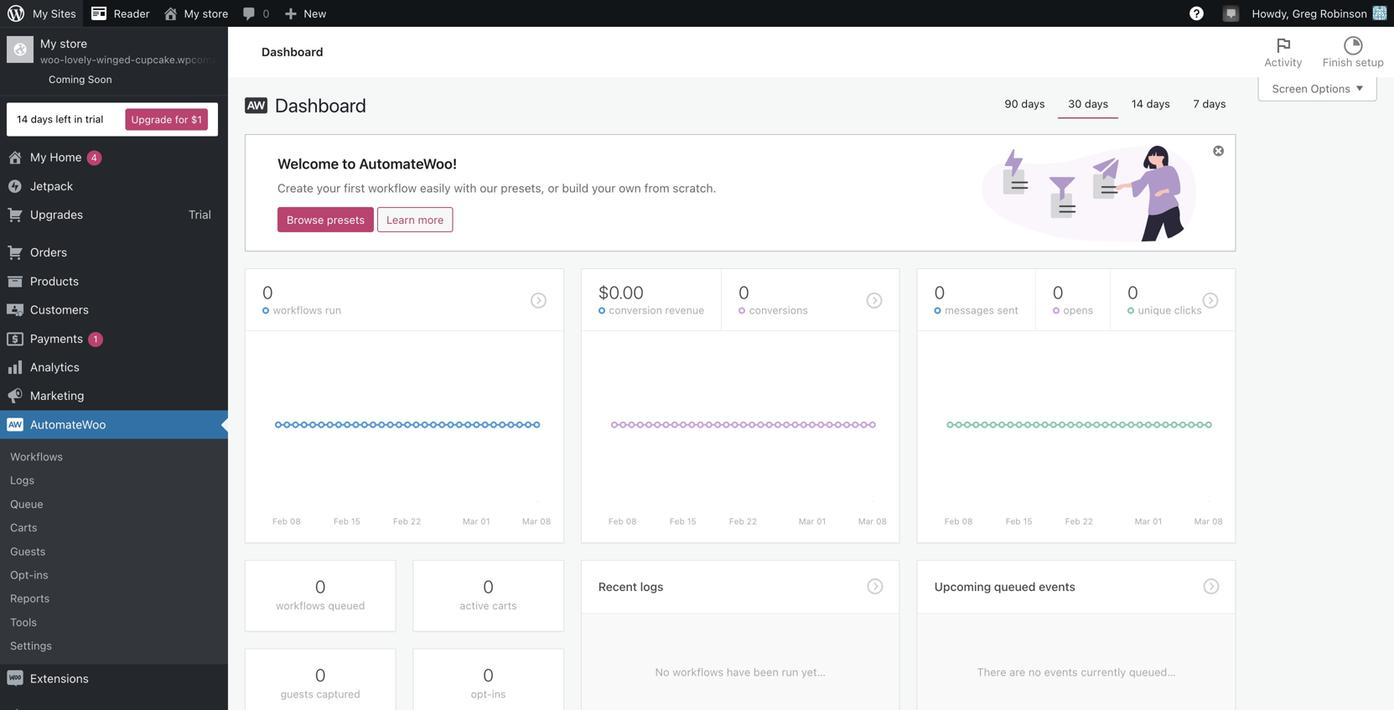 Task type: describe. For each thing, give the bounding box(es) containing it.
main menu navigation
[[0, 27, 270, 710]]

guests link
[[0, 540, 228, 563]]

7 days
[[1194, 97, 1227, 110]]

run inside recent logs no workflows have been run yet…
[[782, 666, 799, 678]]

1 0.0 from the left
[[262, 420, 274, 430]]

guests
[[10, 545, 46, 558]]

opt-
[[10, 569, 34, 581]]

feb 22 for 0
[[1066, 517, 1094, 526]]

upcoming
[[935, 580, 992, 594]]

been
[[754, 666, 779, 678]]

howdy, greg robinson
[[1253, 7, 1368, 20]]

0 guests captured
[[281, 665, 360, 700]]

days for 7 days
[[1203, 97, 1227, 110]]

or
[[548, 181, 559, 195]]

no
[[1029, 666, 1042, 678]]

feb 08 for $0.00
[[609, 517, 637, 526]]

30 days link
[[1059, 88, 1119, 119]]

4 feb from the left
[[609, 517, 624, 526]]

settings link
[[0, 634, 228, 658]]

home
[[50, 150, 82, 164]]

1 feb 08 from the left
[[273, 517, 301, 526]]

3 mar from the left
[[799, 517, 815, 526]]

1 feb 15 from the left
[[334, 517, 361, 526]]

5 mar from the left
[[1135, 517, 1151, 526]]

logs
[[10, 474, 35, 487]]

notification image
[[1225, 6, 1239, 19]]

90 days
[[1005, 97, 1046, 110]]

conversions
[[747, 304, 808, 316]]

tools link
[[0, 611, 228, 634]]

automatewoo
[[30, 418, 106, 431]]

captured
[[316, 688, 360, 700]]

workflow
[[368, 181, 417, 195]]

4 08 from the left
[[877, 517, 887, 526]]

queued…
[[1130, 666, 1177, 678]]

reader
[[114, 7, 150, 20]]

01 for $0.00
[[817, 517, 826, 526]]

new link
[[276, 0, 333, 27]]

90
[[1005, 97, 1019, 110]]

scratch.
[[673, 181, 717, 195]]

1 15 from the left
[[351, 517, 361, 526]]

3 feb from the left
[[393, 517, 408, 526]]

mar 01 for 0
[[1135, 517, 1163, 526]]

reader link
[[83, 0, 157, 27]]

$1
[[191, 114, 202, 125]]

workflows run
[[270, 304, 341, 316]]

workflows
[[10, 450, 63, 463]]

0 inside 0 active carts
[[483, 576, 494, 597]]

from
[[645, 181, 670, 195]]

my for my store
[[184, 7, 200, 20]]

5 feb from the left
[[670, 517, 685, 526]]

my store woo-lovely-winged-cupcake.wpcomstaging.com coming soon
[[40, 36, 270, 85]]

opt-
[[471, 688, 492, 700]]

6 08 from the left
[[1213, 517, 1224, 526]]

upgrade for $1
[[131, 114, 202, 125]]

0 inside 0 workflows queued
[[315, 576, 326, 597]]

build
[[562, 181, 589, 195]]

my home 4
[[30, 150, 97, 164]]

store for my store
[[203, 7, 228, 20]]

create
[[278, 181, 314, 195]]

are
[[1010, 666, 1026, 678]]

days for 14 days left in trial
[[31, 113, 53, 125]]

screen
[[1273, 82, 1308, 95]]

messages sent
[[942, 304, 1019, 316]]

coming
[[49, 73, 85, 85]]

4
[[91, 152, 97, 163]]

mar 08 for $0.00
[[859, 517, 887, 526]]

0 vertical spatial queued
[[995, 580, 1036, 594]]

options
[[1311, 82, 1351, 95]]

0 opt-ins
[[471, 665, 506, 700]]

my for my store woo-lovely-winged-cupcake.wpcomstaging.com coming soon
[[40, 36, 57, 50]]

reports link
[[0, 587, 228, 611]]

90 days link
[[995, 88, 1056, 119]]

browse
[[287, 214, 324, 226]]

1 your from the left
[[317, 181, 341, 195]]

1
[[93, 334, 98, 345]]

clicks
[[1175, 304, 1203, 316]]

8 feb from the left
[[1006, 517, 1021, 526]]

1 vertical spatial dashboard
[[275, 94, 367, 117]]

own
[[619, 181, 641, 195]]

my sites link
[[0, 0, 83, 27]]

0 vertical spatial events
[[1039, 580, 1076, 594]]

presets,
[[501, 181, 545, 195]]

2 your from the left
[[592, 181, 616, 195]]

finish
[[1323, 56, 1353, 68]]

22 for 0
[[1083, 517, 1094, 526]]

there
[[978, 666, 1007, 678]]

extensions link
[[0, 665, 228, 693]]

messages
[[945, 304, 995, 316]]

analytics
[[30, 360, 80, 374]]

jetpack
[[30, 179, 73, 193]]

reports
[[10, 592, 50, 605]]

0 inside 0 guests captured
[[315, 665, 326, 686]]

logs
[[641, 580, 664, 594]]

toolbar navigation
[[0, 0, 1395, 30]]

workflows inside recent logs no workflows have been run yet…
[[673, 666, 724, 678]]

6 mar from the left
[[1195, 517, 1210, 526]]

days for 30 days
[[1085, 97, 1109, 110]]

payments
[[30, 332, 83, 345]]

0.0 for $0.00
[[598, 420, 611, 430]]

feb 15 for $0.00
[[670, 517, 697, 526]]

there are no events currently queued…
[[978, 666, 1177, 678]]

mar 01 for $0.00
[[799, 517, 826, 526]]

15 for $0.00
[[688, 517, 697, 526]]

presets
[[327, 214, 365, 226]]

14 for 14 days
[[1132, 97, 1144, 110]]

learn
[[387, 214, 415, 226]]



Task type: locate. For each thing, give the bounding box(es) containing it.
left
[[56, 113, 71, 125]]

2 vertical spatial workflows
[[673, 666, 724, 678]]

dashboard
[[262, 45, 323, 59], [275, 94, 367, 117]]

0.0 for 0
[[934, 420, 947, 430]]

finish setup button
[[1313, 27, 1395, 77]]

opt-ins link
[[0, 563, 228, 587]]

queued right upcoming
[[995, 580, 1036, 594]]

days inside "link"
[[1203, 97, 1227, 110]]

conversion
[[609, 304, 663, 316]]

1 horizontal spatial 0.0
[[598, 420, 611, 430]]

3 feb 08 from the left
[[945, 517, 973, 526]]

tab list
[[1255, 27, 1395, 77]]

0 horizontal spatial store
[[60, 36, 87, 50]]

sites
[[51, 7, 76, 20]]

3 15 from the left
[[1024, 517, 1033, 526]]

1 horizontal spatial feb 08
[[609, 517, 637, 526]]

in
[[74, 113, 82, 125]]

1 horizontal spatial ins
[[492, 688, 506, 700]]

2 feb 22 from the left
[[730, 517, 757, 526]]

1 vertical spatial ins
[[492, 688, 506, 700]]

to
[[342, 155, 356, 172]]

products
[[30, 274, 79, 288]]

1 22 from the left
[[411, 517, 421, 526]]

2 horizontal spatial feb 22
[[1066, 517, 1094, 526]]

days right 30
[[1085, 97, 1109, 110]]

have
[[727, 666, 751, 678]]

feb 08 up recent
[[609, 517, 637, 526]]

store
[[203, 7, 228, 20], [60, 36, 87, 50]]

1 horizontal spatial feb 15
[[670, 517, 697, 526]]

14 right the 30 days
[[1132, 97, 1144, 110]]

3 feb 22 from the left
[[1066, 517, 1094, 526]]

2 horizontal spatial mar 08
[[1195, 517, 1224, 526]]

opens
[[1061, 304, 1094, 316]]

7
[[1194, 97, 1200, 110]]

15 for 0
[[1024, 517, 1033, 526]]

3 22 from the left
[[1083, 517, 1094, 526]]

2 horizontal spatial feb 15
[[1006, 517, 1033, 526]]

my for my home 4
[[30, 150, 47, 164]]

screen options button
[[1259, 76, 1378, 101]]

ins inside opt-ins link
[[34, 569, 48, 581]]

cupcake.wpcomstaging.com
[[135, 54, 270, 66]]

2 horizontal spatial 22
[[1083, 517, 1094, 526]]

soon
[[88, 73, 112, 85]]

0 horizontal spatial 15
[[351, 517, 361, 526]]

14 for 14 days left in trial
[[17, 113, 28, 125]]

14
[[1132, 97, 1144, 110], [17, 113, 28, 125]]

feb 22
[[393, 517, 421, 526], [730, 517, 757, 526], [1066, 517, 1094, 526]]

2 mar 08 from the left
[[859, 517, 887, 526]]

0 vertical spatial store
[[203, 7, 228, 20]]

products link
[[0, 267, 228, 296]]

14 inside main menu navigation
[[17, 113, 28, 125]]

1 horizontal spatial queued
[[995, 580, 1036, 594]]

days for 14 days
[[1147, 97, 1171, 110]]

3 mar 08 from the left
[[1195, 517, 1224, 526]]

0 horizontal spatial feb 22
[[393, 517, 421, 526]]

0 horizontal spatial feb 15
[[334, 517, 361, 526]]

2 mar 01 from the left
[[799, 517, 826, 526]]

run
[[325, 304, 341, 316], [782, 666, 799, 678]]

store inside toolbar navigation
[[203, 7, 228, 20]]

for
[[175, 114, 188, 125]]

learn more link
[[377, 207, 453, 232]]

3 01 from the left
[[1153, 517, 1163, 526]]

days right "90"
[[1022, 97, 1046, 110]]

1 vertical spatial workflows
[[276, 600, 325, 612]]

revenue
[[666, 304, 705, 316]]

2 horizontal spatial mar 01
[[1135, 517, 1163, 526]]

finish setup
[[1323, 56, 1385, 68]]

orders
[[30, 245, 67, 259]]

no
[[655, 666, 670, 678]]

2 0.0 from the left
[[598, 420, 611, 430]]

analytics link
[[0, 353, 228, 382]]

2 01 from the left
[[817, 517, 826, 526]]

0 horizontal spatial 22
[[411, 517, 421, 526]]

0 horizontal spatial ins
[[34, 569, 48, 581]]

queue
[[10, 498, 43, 510]]

1 vertical spatial 14
[[17, 113, 28, 125]]

1 mar 08 from the left
[[523, 517, 551, 526]]

1 horizontal spatial feb 22
[[730, 517, 757, 526]]

store up lovely-
[[60, 36, 87, 50]]

0 vertical spatial workflows
[[273, 304, 322, 316]]

queued inside 0 workflows queued
[[328, 600, 365, 612]]

0 active carts
[[460, 576, 517, 612]]

customers link
[[0, 296, 228, 324]]

customers
[[30, 303, 89, 317]]

0 horizontal spatial queued
[[328, 600, 365, 612]]

logs link
[[0, 469, 228, 492]]

active
[[460, 600, 490, 612]]

feb 22 for $0.00
[[730, 517, 757, 526]]

browse presets link
[[278, 207, 374, 232]]

days for 90 days
[[1022, 97, 1046, 110]]

2 horizontal spatial 01
[[1153, 517, 1163, 526]]

2 horizontal spatial feb 08
[[945, 517, 973, 526]]

my sites
[[33, 7, 76, 20]]

0 horizontal spatial 0.0
[[262, 420, 274, 430]]

1 mar 01 from the left
[[463, 517, 490, 526]]

browse presets
[[287, 214, 365, 226]]

0.0
[[262, 420, 274, 430], [598, 420, 611, 430], [934, 420, 947, 430]]

days inside main menu navigation
[[31, 113, 53, 125]]

1 08 from the left
[[290, 517, 301, 526]]

2 08 from the left
[[540, 517, 551, 526]]

0 horizontal spatial mar 01
[[463, 517, 490, 526]]

1 horizontal spatial mar 01
[[799, 517, 826, 526]]

unique clicks
[[1136, 304, 1203, 316]]

1 horizontal spatial 15
[[688, 517, 697, 526]]

0 horizontal spatial run
[[325, 304, 341, 316]]

feb 08 up upcoming
[[945, 517, 973, 526]]

winged-
[[96, 54, 135, 66]]

days left 7
[[1147, 97, 1171, 110]]

conversion revenue
[[606, 304, 705, 316]]

your left the first
[[317, 181, 341, 195]]

carts
[[10, 521, 37, 534]]

01 for 0
[[1153, 517, 1163, 526]]

1 vertical spatial store
[[60, 36, 87, 50]]

14 days link
[[1122, 88, 1181, 119]]

store inside my store woo-lovely-winged-cupcake.wpcomstaging.com coming soon
[[60, 36, 87, 50]]

your
[[317, 181, 341, 195], [592, 181, 616, 195]]

my for my sites
[[33, 7, 48, 20]]

payments 1
[[30, 332, 98, 345]]

upcoming queued events
[[935, 580, 1076, 594]]

1 horizontal spatial 22
[[747, 517, 757, 526]]

jetpack link
[[0, 172, 228, 200]]

feb 08 for 0
[[945, 517, 973, 526]]

0 horizontal spatial your
[[317, 181, 341, 195]]

2 22 from the left
[[747, 517, 757, 526]]

opt-ins
[[10, 569, 48, 581]]

queue link
[[0, 492, 228, 516]]

tab list containing activity
[[1255, 27, 1395, 77]]

1 horizontal spatial 14
[[1132, 97, 1144, 110]]

4 mar from the left
[[859, 517, 874, 526]]

marketing
[[30, 389, 84, 403]]

store left 0 link
[[203, 7, 228, 20]]

0 horizontal spatial 01
[[481, 517, 490, 526]]

learn more
[[387, 214, 444, 226]]

1 horizontal spatial mar 08
[[859, 517, 887, 526]]

create your first workflow easily with our presets, or build your own from scratch.
[[278, 181, 717, 195]]

0 inside '0 opt-ins'
[[483, 665, 494, 686]]

2 feb 08 from the left
[[609, 517, 637, 526]]

2 feb from the left
[[334, 517, 349, 526]]

howdy,
[[1253, 7, 1290, 20]]

my up cupcake.wpcomstaging.com
[[184, 7, 200, 20]]

extensions
[[30, 672, 89, 685]]

queued
[[995, 580, 1036, 594], [328, 600, 365, 612]]

2 horizontal spatial 15
[[1024, 517, 1033, 526]]

14 inside 14 days 'link'
[[1132, 97, 1144, 110]]

setup
[[1356, 56, 1385, 68]]

days left left
[[31, 113, 53, 125]]

new
[[304, 7, 327, 20]]

guests
[[281, 688, 314, 700]]

15
[[351, 517, 361, 526], [688, 517, 697, 526], [1024, 517, 1033, 526]]

2 feb 15 from the left
[[670, 517, 697, 526]]

my left home
[[30, 150, 47, 164]]

robinson
[[1321, 7, 1368, 20]]

days inside 'link'
[[1147, 97, 1171, 110]]

1 feb from the left
[[273, 517, 288, 526]]

currently
[[1081, 666, 1127, 678]]

1 feb 22 from the left
[[393, 517, 421, 526]]

lovely-
[[64, 54, 96, 66]]

3 0.0 from the left
[[934, 420, 947, 430]]

08
[[290, 517, 301, 526], [540, 517, 551, 526], [626, 517, 637, 526], [877, 517, 887, 526], [962, 517, 973, 526], [1213, 517, 1224, 526]]

ins inside '0 opt-ins'
[[492, 688, 506, 700]]

0 vertical spatial ins
[[34, 569, 48, 581]]

your left own
[[592, 181, 616, 195]]

7 days link
[[1184, 88, 1237, 119]]

feb 15 for 0
[[1006, 517, 1033, 526]]

0 inside 0 link
[[263, 7, 270, 20]]

more
[[418, 214, 444, 226]]

recent
[[599, 580, 637, 594]]

1 vertical spatial run
[[782, 666, 799, 678]]

22 for $0.00
[[747, 517, 757, 526]]

0 vertical spatial run
[[325, 304, 341, 316]]

my inside my store link
[[184, 7, 200, 20]]

tools
[[10, 616, 37, 629]]

1 horizontal spatial 01
[[817, 517, 826, 526]]

6 feb from the left
[[730, 517, 745, 526]]

my inside my store woo-lovely-winged-cupcake.wpcomstaging.com coming soon
[[40, 36, 57, 50]]

2 horizontal spatial 0.0
[[934, 420, 947, 430]]

5 08 from the left
[[962, 517, 973, 526]]

welcome
[[278, 155, 339, 172]]

0 horizontal spatial 14
[[17, 113, 28, 125]]

welcome to automatewoo!
[[278, 155, 457, 172]]

dashboard down new link
[[262, 45, 323, 59]]

my inside my sites link
[[33, 7, 48, 20]]

1 horizontal spatial your
[[592, 181, 616, 195]]

0 horizontal spatial feb 08
[[273, 517, 301, 526]]

workflows inside 0 workflows queued
[[276, 600, 325, 612]]

$0.00
[[599, 282, 644, 303]]

workflows
[[273, 304, 322, 316], [276, 600, 325, 612], [673, 666, 724, 678]]

feb 08
[[273, 517, 301, 526], [609, 517, 637, 526], [945, 517, 973, 526]]

9 feb from the left
[[1066, 517, 1081, 526]]

feb 08 up 0 workflows queued
[[273, 517, 301, 526]]

30 days
[[1069, 97, 1109, 110]]

0 vertical spatial dashboard
[[262, 45, 323, 59]]

store for my store woo-lovely-winged-cupcake.wpcomstaging.com coming soon
[[60, 36, 87, 50]]

my up woo-
[[40, 36, 57, 50]]

queued up 0 guests captured
[[328, 600, 365, 612]]

with
[[454, 181, 477, 195]]

1 mar from the left
[[463, 517, 478, 526]]

1 01 from the left
[[481, 517, 490, 526]]

1 horizontal spatial run
[[782, 666, 799, 678]]

upgrades
[[30, 208, 83, 221]]

0 horizontal spatial mar 08
[[523, 517, 551, 526]]

dashboard up welcome at the left of the page
[[275, 94, 367, 117]]

mar 08 for 0
[[1195, 517, 1224, 526]]

woo-
[[40, 54, 64, 66]]

7 feb from the left
[[945, 517, 960, 526]]

1 vertical spatial queued
[[328, 600, 365, 612]]

carts link
[[0, 516, 228, 540]]

3 feb 15 from the left
[[1006, 517, 1033, 526]]

screen options
[[1273, 82, 1351, 95]]

14 left left
[[17, 113, 28, 125]]

days right 7
[[1203, 97, 1227, 110]]

30
[[1069, 97, 1082, 110]]

0 vertical spatial 14
[[1132, 97, 1144, 110]]

1 vertical spatial events
[[1045, 666, 1078, 678]]

2 mar from the left
[[523, 517, 538, 526]]

1 horizontal spatial store
[[203, 7, 228, 20]]

my left the sites in the top of the page
[[33, 7, 48, 20]]

easily
[[420, 181, 451, 195]]

3 08 from the left
[[626, 517, 637, 526]]

2 15 from the left
[[688, 517, 697, 526]]

3 mar 01 from the left
[[1135, 517, 1163, 526]]



Task type: vqa. For each thing, say whether or not it's contained in the screenshot.
Take the survey icon
no



